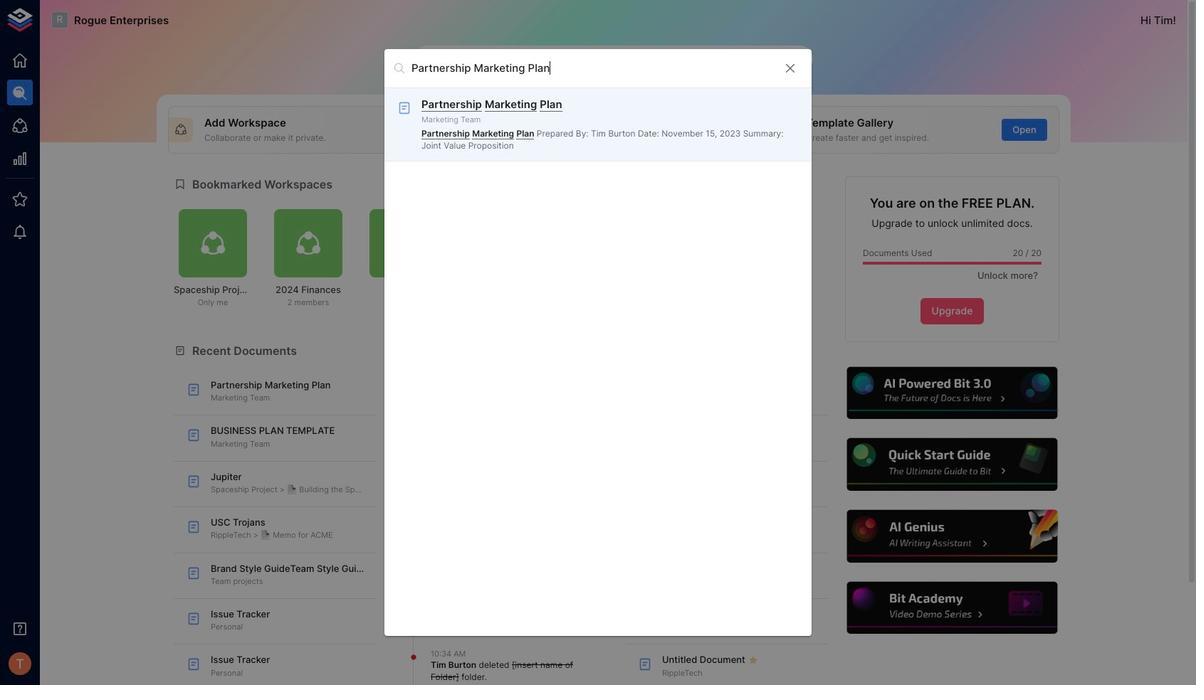 Task type: describe. For each thing, give the bounding box(es) containing it.
3 help image from the top
[[845, 509, 1059, 565]]



Task type: vqa. For each thing, say whether or not it's contained in the screenshot.
third the help Image from the bottom of the page
yes



Task type: locate. For each thing, give the bounding box(es) containing it.
2 help image from the top
[[845, 437, 1059, 493]]

Search documents, folders and workspaces... text field
[[412, 57, 772, 79]]

4 help image from the top
[[845, 580, 1059, 637]]

dialog
[[384, 49, 812, 637]]

1 help image from the top
[[845, 365, 1059, 422]]

help image
[[845, 365, 1059, 422], [845, 437, 1059, 493], [845, 509, 1059, 565], [845, 580, 1059, 637]]



